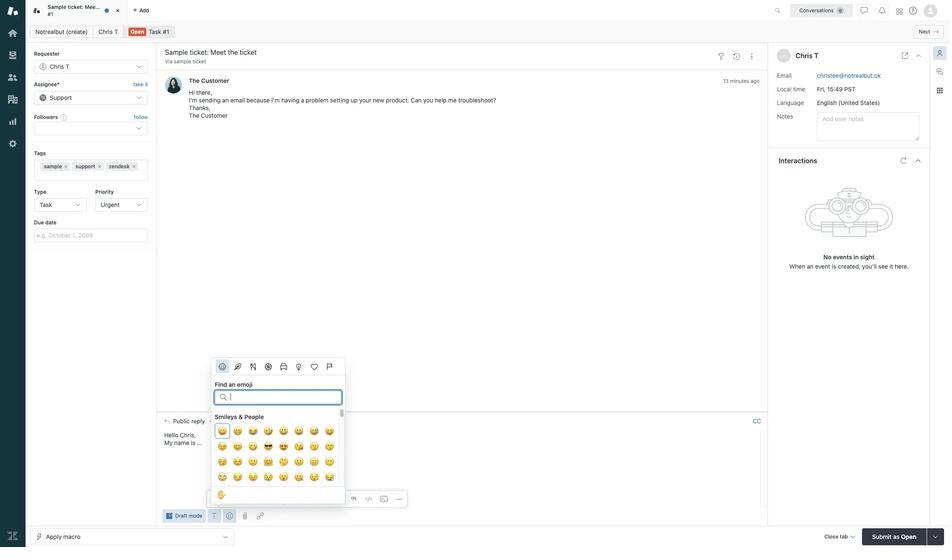 Task type: describe. For each thing, give the bounding box(es) containing it.
2 vertical spatial t
[[262, 418, 265, 425]]

😃️
[[279, 426, 288, 438]]

✋ button
[[215, 488, 228, 503]]

Subject field
[[163, 47, 712, 57]]

draft
[[175, 513, 187, 520]]

you
[[423, 97, 433, 104]]

tabs tab list
[[26, 0, 766, 21]]

😏️
[[233, 471, 243, 484]]

smileys
[[215, 414, 237, 421]]

customer context image
[[937, 50, 944, 57]]

sight
[[861, 253, 875, 261]]

insert emojis image
[[226, 513, 233, 520]]

#1
[[48, 11, 53, 17]]

view more details image
[[902, 52, 909, 59]]

😊️
[[233, 441, 243, 453]]

😄️
[[294, 426, 304, 438]]

due
[[34, 220, 44, 226]]

an inside no events in sight when an event is created, you'll see it here.
[[807, 263, 814, 270]]

main element
[[0, 0, 26, 548]]

italic (cmd i) image
[[242, 496, 249, 503]]

hello chris, my name is ...
[[164, 432, 202, 447]]

take it
[[133, 81, 148, 88]]

in
[[854, 253, 859, 261]]

problem
[[306, 97, 329, 104]]

code span (ctrl shift 5) image
[[365, 496, 372, 503]]

😮️
[[279, 471, 288, 484]]

✋
[[217, 489, 226, 501]]

submit as open
[[873, 533, 917, 541]]

get started image
[[7, 28, 18, 39]]

an inside "hi there, i'm sending an email because i'm having a problem setting up your new product. can you help me troubleshoot? thanks, the customer"
[[222, 97, 229, 104]]

the inside "hi there, i'm sending an email because i'm having a problem setting up your new product. can you help me troubleshoot? thanks, the customer"
[[189, 112, 199, 119]]

it inside no events in sight when an event is created, you'll see it here.
[[890, 263, 894, 270]]

customer inside "hi there, i'm sending an email because i'm having a problem setting up your new product. can you help me troubleshoot? thanks, the customer"
[[201, 112, 228, 119]]

english (united states)
[[817, 99, 881, 106]]

setting
[[330, 97, 349, 104]]

meet
[[85, 4, 97, 10]]

next button
[[914, 25, 944, 39]]

via sample ticket
[[165, 58, 206, 65]]

decrease indent (cmd [) image
[[319, 496, 326, 503]]

no events in sight when an event is created, you'll see it here.
[[790, 253, 909, 270]]

a
[[301, 97, 304, 104]]

add link (cmd k) image
[[257, 513, 264, 520]]

task
[[40, 201, 52, 208]]

because
[[247, 97, 270, 104]]

your
[[359, 97, 372, 104]]

😑️
[[310, 456, 319, 468]]

fri,
[[817, 85, 826, 93]]

local time
[[777, 85, 806, 93]]

2 i'm from the left
[[272, 97, 280, 104]]

😂️
[[248, 426, 258, 438]]

format text image
[[211, 513, 218, 520]]

edit user image
[[268, 419, 274, 425]]

the customer link
[[189, 77, 229, 84]]

chris t inside secondary element
[[98, 28, 118, 35]]

chris t link
[[93, 26, 124, 38]]

sample
[[174, 58, 191, 65]]

😁️
[[233, 426, 243, 438]]

2 vertical spatial chris
[[247, 418, 260, 425]]

local
[[777, 85, 792, 93]]

1 horizontal spatial close image
[[916, 52, 923, 59]]

zendesk products image
[[897, 8, 903, 14]]

😯️
[[310, 471, 319, 484]]

notrealbut (create)
[[35, 28, 88, 35]]

reporting image
[[7, 116, 18, 127]]

quote (cmd shift 9) image
[[350, 496, 357, 503]]

😗️
[[310, 441, 319, 453]]

t inside chris t link
[[114, 28, 118, 35]]

close image inside tab
[[114, 6, 122, 15]]

get help image
[[910, 7, 917, 14]]

code block (ctrl shift 6) image
[[381, 496, 388, 503]]

😅️
[[310, 426, 319, 438]]

christee@notrealbut.ok
[[817, 72, 881, 79]]

mode
[[189, 513, 202, 520]]

here.
[[895, 263, 909, 270]]

follow
[[134, 114, 148, 120]]

submit
[[873, 533, 892, 541]]

hi
[[189, 89, 195, 96]]

(create)
[[66, 28, 88, 35]]

😆️ 😉️
[[218, 426, 334, 453]]

😎️
[[264, 441, 273, 453]]

😙️
[[325, 441, 334, 453]]

🤣️
[[264, 426, 273, 438]]

15:49
[[828, 85, 843, 93]]

😀️
[[218, 426, 227, 438]]

😚️
[[218, 456, 227, 468]]

to
[[225, 418, 232, 425]]

🤔️
[[279, 456, 288, 468]]

chris inside chris t link
[[98, 28, 113, 35]]

conversations
[[800, 7, 834, 13]]

the
[[99, 4, 107, 10]]

views image
[[7, 50, 18, 61]]

1 horizontal spatial ticket
[[193, 58, 206, 65]]

name
[[174, 439, 189, 447]]

thanks,
[[189, 104, 211, 112]]

you'll
[[863, 263, 877, 270]]



Task type: vqa. For each thing, say whether or not it's contained in the screenshot.
Here's
no



Task type: locate. For each thing, give the bounding box(es) containing it.
13
[[723, 78, 729, 84]]

it
[[145, 81, 148, 88], [890, 263, 894, 270]]

an
[[222, 97, 229, 104], [807, 263, 814, 270], [229, 381, 236, 388]]

1 horizontal spatial open
[[902, 533, 917, 541]]

organizations image
[[7, 94, 18, 105]]

is inside no events in sight when an event is created, you'll see it here.
[[832, 263, 837, 270]]

events
[[833, 253, 853, 261]]

&
[[239, 414, 243, 421]]

close image right the
[[114, 6, 122, 15]]

product.
[[386, 97, 409, 104]]

0 vertical spatial it
[[145, 81, 148, 88]]

created,
[[838, 263, 861, 270]]

0 horizontal spatial open
[[131, 29, 144, 35]]

cc button
[[753, 418, 762, 425]]

bold (cmd b) image
[[227, 496, 233, 503]]

chris t up 😂️
[[247, 418, 265, 425]]

t up fri,
[[815, 52, 819, 60]]

email
[[231, 97, 245, 104]]

date
[[45, 220, 57, 226]]

is left the "..."
[[191, 439, 196, 447]]

i'm
[[189, 97, 197, 104], [272, 97, 280, 104]]

pst
[[845, 85, 856, 93]]

0 horizontal spatial is
[[191, 439, 196, 447]]

is
[[832, 263, 837, 270], [191, 439, 196, 447]]

0 vertical spatial chris t
[[98, 28, 118, 35]]

close image right "view more details" icon
[[916, 52, 923, 59]]

christee@notrealbut.ok image
[[239, 418, 245, 425]]

add attachment image
[[242, 513, 248, 520]]

sample ticket: meet the ticket #1
[[48, 4, 123, 17]]

😶️ 🙄️
[[218, 456, 334, 484]]

avatar image
[[165, 77, 182, 94]]

is inside hello chris, my name is ...
[[191, 439, 196, 447]]

there,
[[196, 89, 212, 96]]

i'm down hi
[[189, 97, 197, 104]]

ticket right the
[[108, 4, 123, 10]]

0 horizontal spatial i'm
[[189, 97, 197, 104]]

it inside button
[[145, 81, 148, 88]]

numbered list (cmd shift 7) image
[[304, 496, 311, 503]]

chris t
[[98, 28, 118, 35], [796, 52, 819, 60], [247, 418, 265, 425]]

1 vertical spatial the
[[189, 112, 199, 119]]

Find an emoji field
[[231, 391, 336, 403]]

☺️
[[233, 456, 243, 468]]

1 horizontal spatial t
[[262, 418, 265, 425]]

😋️
[[248, 441, 258, 453]]

take it button
[[133, 81, 148, 89]]

conversations button
[[791, 4, 854, 17]]

...
[[197, 439, 202, 447]]

an left email
[[222, 97, 229, 104]]

0 vertical spatial chris
[[98, 28, 113, 35]]

🤐️
[[294, 471, 304, 484]]

0 horizontal spatial t
[[114, 28, 118, 35]]

task button
[[34, 198, 87, 212]]

my
[[164, 439, 173, 447]]

😶️
[[325, 456, 334, 468]]

notrealbut
[[35, 28, 64, 35]]

the customer
[[189, 77, 229, 84]]

2 horizontal spatial chris t
[[796, 52, 819, 60]]

troubleshoot?
[[458, 97, 496, 104]]

hello
[[164, 432, 178, 439]]

draft mode button
[[163, 510, 206, 523]]

states)
[[861, 99, 881, 106]]

cc
[[753, 418, 762, 425]]

find an emoji
[[215, 381, 253, 388]]

open inside secondary element
[[131, 29, 144, 35]]

1 vertical spatial close image
[[916, 52, 923, 59]]

apps image
[[937, 87, 944, 94]]

1 horizontal spatial chris
[[247, 418, 260, 425]]

0 horizontal spatial close image
[[114, 6, 122, 15]]

Due date field
[[34, 229, 148, 243]]

sending
[[199, 97, 221, 104]]

customer
[[201, 77, 229, 84], [201, 112, 228, 119]]

english
[[817, 99, 837, 106]]

an right find
[[229, 381, 236, 388]]

chris down the
[[98, 28, 113, 35]]

1 vertical spatial is
[[191, 439, 196, 447]]

an left event
[[807, 263, 814, 270]]

chris,
[[180, 432, 196, 439]]

0 horizontal spatial it
[[145, 81, 148, 88]]

😪️
[[325, 471, 334, 484]]

priority
[[95, 189, 114, 195]]

me
[[448, 97, 457, 104]]

the down thanks, at the top of page
[[189, 112, 199, 119]]

😍️
[[279, 441, 288, 453]]

open right chris t link
[[131, 29, 144, 35]]

1 horizontal spatial it
[[890, 263, 894, 270]]

ticket
[[108, 4, 123, 10], [193, 58, 206, 65]]

zendesk image
[[7, 531, 18, 542]]

2 vertical spatial an
[[229, 381, 236, 388]]

Add user notes text field
[[817, 112, 920, 141]]

due date
[[34, 220, 57, 226]]

can
[[411, 97, 422, 104]]

sample
[[48, 4, 66, 10]]

1 the from the top
[[189, 77, 200, 84]]

1 vertical spatial an
[[807, 263, 814, 270]]

ticket inside sample ticket: meet the ticket #1
[[108, 4, 123, 10]]

0 vertical spatial is
[[832, 263, 837, 270]]

help
[[435, 97, 447, 104]]

fri, 15:49 pst
[[817, 85, 856, 93]]

it right take at the top of page
[[145, 81, 148, 88]]

open right as
[[902, 533, 917, 541]]

open
[[131, 29, 144, 35], [902, 533, 917, 541]]

1 horizontal spatial chris t
[[247, 418, 265, 425]]

via
[[165, 58, 173, 65]]

urgent
[[101, 201, 120, 208]]

😣️
[[248, 471, 258, 484]]

admin image
[[7, 138, 18, 149]]

bulleted list (cmd shift 8) image
[[288, 496, 295, 503]]

customers image
[[7, 72, 18, 83]]

😙️ 😚️
[[218, 441, 334, 468]]

horizontal rule (cmd shift l) image
[[396, 496, 403, 503]]

as
[[894, 533, 900, 541]]

chris t down the
[[98, 28, 118, 35]]

0 vertical spatial t
[[114, 28, 118, 35]]

customer up there,
[[201, 77, 229, 84]]

chris up time
[[796, 52, 813, 60]]

😥️
[[264, 471, 273, 484]]

next
[[919, 29, 931, 35]]

smileys & people
[[215, 414, 264, 421]]

chris t up time
[[796, 52, 819, 60]]

0 horizontal spatial ticket
[[108, 4, 123, 10]]

email
[[777, 72, 792, 79]]

tab
[[26, 0, 128, 21]]

🤗️
[[264, 456, 273, 468]]

1 vertical spatial ticket
[[193, 58, 206, 65]]

0 vertical spatial customer
[[201, 77, 229, 84]]

type
[[34, 189, 46, 195]]

time
[[794, 85, 806, 93]]

0 vertical spatial the
[[189, 77, 200, 84]]

1 horizontal spatial is
[[832, 263, 837, 270]]

😉️
[[218, 441, 227, 453]]

is right event
[[832, 263, 837, 270]]

find
[[215, 381, 227, 388]]

close image
[[114, 6, 122, 15], [916, 52, 923, 59]]

user image
[[782, 53, 787, 58], [782, 54, 786, 58]]

underline (cmd u) image
[[257, 496, 264, 503]]

Public reply composer Draft mode text field
[[161, 431, 758, 448]]

minutes
[[730, 78, 750, 84]]

0 horizontal spatial chris
[[98, 28, 113, 35]]

😘️
[[294, 441, 304, 453]]

t left edit user icon on the bottom of the page
[[262, 418, 265, 425]]

events image
[[734, 53, 740, 60]]

1 vertical spatial chris
[[796, 52, 813, 60]]

0 vertical spatial ticket
[[108, 4, 123, 10]]

1 vertical spatial chris t
[[796, 52, 819, 60]]

2 vertical spatial chris t
[[247, 418, 265, 425]]

increase indent (cmd ]) image
[[334, 496, 341, 503]]

chris up 😂️
[[247, 418, 260, 425]]

event
[[816, 263, 831, 270]]

it right see
[[890, 263, 894, 270]]

🙄️
[[218, 471, 227, 484]]

2 horizontal spatial chris
[[796, 52, 813, 60]]

13 minutes ago text field
[[723, 78, 760, 84]]

(united
[[839, 99, 859, 106]]

people
[[244, 414, 264, 421]]

tab containing sample ticket: meet the ticket
[[26, 0, 128, 21]]

zendesk support image
[[7, 6, 18, 17]]

1 vertical spatial t
[[815, 52, 819, 60]]

1 vertical spatial customer
[[201, 112, 228, 119]]

i'm left having
[[272, 97, 280, 104]]

the up hi
[[189, 77, 200, 84]]

😆️
[[325, 426, 334, 438]]

0 vertical spatial close image
[[114, 6, 122, 15]]

t left open link
[[114, 28, 118, 35]]

1 i'm from the left
[[189, 97, 197, 104]]

language
[[777, 99, 804, 106]]

ticket:
[[68, 4, 84, 10]]

0 horizontal spatial chris t
[[98, 28, 118, 35]]

having
[[281, 97, 300, 104]]

up
[[351, 97, 358, 104]]

urgent button
[[95, 198, 148, 212]]

2 the from the top
[[189, 112, 199, 119]]

1 vertical spatial it
[[890, 263, 894, 270]]

2 horizontal spatial t
[[815, 52, 819, 60]]

secondary element
[[26, 23, 951, 40]]

1 vertical spatial open
[[902, 533, 917, 541]]

1 horizontal spatial i'm
[[272, 97, 280, 104]]

0 vertical spatial open
[[131, 29, 144, 35]]

0 vertical spatial an
[[222, 97, 229, 104]]

customer down sending in the top left of the page
[[201, 112, 228, 119]]

🙂️
[[248, 456, 258, 468]]

ticket right sample
[[193, 58, 206, 65]]



